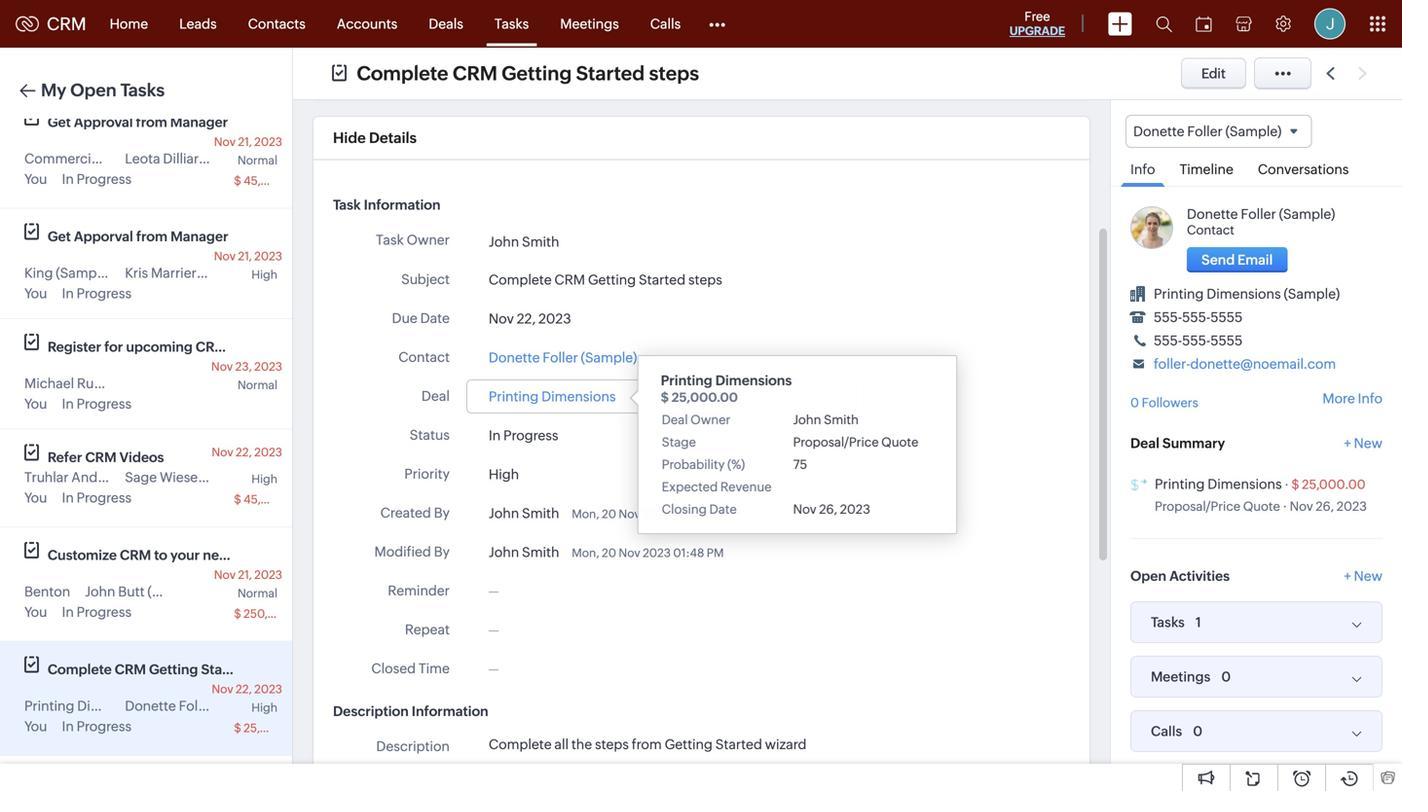 Task type: vqa. For each thing, say whether or not it's contained in the screenshot.
field
no



Task type: locate. For each thing, give the bounding box(es) containing it.
0 horizontal spatial calls
[[650, 16, 681, 32]]

1 01:48 from the top
[[673, 508, 704, 521]]

1 vertical spatial 0
[[1222, 670, 1231, 685]]

deal up status
[[422, 388, 450, 404]]

45,000.00 down sage wieser (sample)
[[244, 493, 303, 506]]

5555 up foller-donette@noemail.com on the top of the page
[[1211, 333, 1243, 349]]

25,000.00
[[672, 390, 738, 405], [1302, 478, 1366, 492], [244, 722, 302, 735]]

by for created by
[[434, 505, 450, 521]]

+
[[1344, 436, 1351, 452], [1344, 569, 1351, 584]]

complete down the benton
[[48, 662, 112, 678]]

information up task owner
[[364, 197, 441, 213]]

information for description information
[[412, 704, 489, 720]]

tasks inside tasks link
[[495, 16, 529, 32]]

in for get apporval from manager
[[62, 286, 74, 301]]

1 vertical spatial by
[[434, 544, 450, 560]]

sage wieser (sample)
[[125, 470, 262, 485]]

0 vertical spatial mon, 20 nov 2023 01:48 pm
[[572, 508, 724, 521]]

dimensions for $
[[715, 373, 792, 388]]

crm inside register for upcoming crm webinars nov 23, 2023
[[196, 339, 227, 355]]

task down hide
[[333, 197, 361, 213]]

in progress down king (sample) on the left of page
[[62, 286, 132, 301]]

press
[[105, 151, 138, 167]]

open up approval at the top left of page
[[70, 80, 117, 100]]

0 vertical spatial donette foller (sample)
[[1134, 124, 1282, 139]]

pm down expected revenue
[[707, 508, 724, 521]]

attys
[[147, 470, 180, 485]]

nov inside get approval from manager nov 21, 2023
[[214, 135, 236, 149]]

1 horizontal spatial 0
[[1193, 724, 1203, 740]]

from for apporval
[[136, 229, 168, 244]]

by right created
[[434, 505, 450, 521]]

1 you from the top
[[24, 171, 47, 187]]

21, inside get apporval from manager nov 21, 2023
[[238, 250, 252, 263]]

2 horizontal spatial donette foller (sample)
[[1134, 124, 1282, 139]]

contact down the timeline
[[1187, 223, 1235, 238]]

0 vertical spatial 45,000.00
[[244, 174, 303, 187]]

in progress for get approval from manager
[[62, 171, 132, 187]]

meetings
[[560, 16, 619, 32], [1151, 670, 1211, 685]]

printing inside printing dimensions · $ 25,000.00 proposal/price quote · nov 26, 2023
[[1155, 477, 1205, 492]]

deal summary
[[1131, 436, 1225, 452]]

meetings down the 1 at the right of page
[[1151, 670, 1211, 685]]

1 mon, 20 nov 2023 01:48 pm from the top
[[572, 508, 724, 521]]

0 vertical spatial deal
[[422, 388, 450, 404]]

01:48
[[673, 508, 704, 521], [673, 547, 704, 560]]

create menu image
[[1108, 12, 1133, 36]]

21, up the kris marrier (sample)
[[238, 250, 252, 263]]

1 vertical spatial 21,
[[238, 250, 252, 263]]

videos
[[119, 450, 164, 465]]

21, down 'needs'
[[238, 569, 252, 582]]

high right wieser
[[252, 473, 278, 486]]

high up '$ 25,000.00' at the bottom left of page
[[252, 702, 278, 715]]

0 horizontal spatial 25,000.00
[[244, 722, 302, 735]]

manager up the kris marrier (sample)
[[171, 229, 228, 244]]

1 normal from the top
[[238, 154, 278, 167]]

john up the 75
[[793, 413, 821, 427]]

1 vertical spatial get
[[48, 229, 71, 244]]

1 vertical spatial deal
[[662, 413, 688, 427]]

2 $ 45,000.00 from the top
[[234, 493, 303, 506]]

calls link
[[635, 0, 697, 47]]

0 horizontal spatial truhlar
[[24, 470, 69, 485]]

your
[[170, 548, 200, 563]]

contact down "due date"
[[399, 349, 450, 365]]

0 vertical spatial nov 22, 2023
[[489, 311, 571, 327]]

contact
[[1187, 223, 1235, 238], [399, 349, 450, 365]]

information
[[364, 197, 441, 213], [412, 704, 489, 720]]

1 vertical spatial pm
[[707, 547, 724, 560]]

1 vertical spatial contact
[[399, 349, 450, 365]]

register for upcoming crm webinars nov 23, 2023
[[48, 339, 291, 373]]

21, inside customize crm to your needs nov 21, 2023
[[238, 569, 252, 582]]

foller inside field
[[1188, 124, 1223, 139]]

1 get from the top
[[48, 114, 71, 130]]

in progress for get apporval from manager
[[62, 286, 132, 301]]

1 horizontal spatial meetings
[[1151, 670, 1211, 685]]

$ 45,000.00 up 'needs'
[[234, 493, 303, 506]]

information down time
[[412, 704, 489, 720]]

21, for leota dilliard (sample)
[[238, 135, 252, 149]]

1 vertical spatial 01:48
[[673, 547, 704, 560]]

progress for get approval from manager
[[77, 171, 132, 187]]

45,000.00 down leota dilliard (sample)
[[244, 174, 303, 187]]

printing dimensions
[[489, 389, 616, 404], [24, 699, 152, 714]]

in progress down complete crm getting started steps nov 22, 2023
[[62, 719, 132, 735]]

printing inside printing dimensions $ 25,000.00
[[661, 373, 712, 388]]

get inside get approval from manager nov 21, 2023
[[48, 114, 71, 130]]

2 horizontal spatial tasks
[[1151, 615, 1185, 631]]

conversations link
[[1248, 148, 1359, 186]]

0 vertical spatial information
[[364, 197, 441, 213]]

in for get approval from manager
[[62, 171, 74, 187]]

0 vertical spatial +
[[1344, 436, 1351, 452]]

nov inside complete crm getting started steps nov 22, 2023
[[212, 683, 233, 696]]

john for benton
[[85, 584, 115, 600]]

in progress down commercial press
[[62, 171, 132, 187]]

1 vertical spatial owner
[[691, 413, 731, 427]]

1 20 from the top
[[602, 508, 616, 521]]

info left the timeline
[[1131, 162, 1155, 177]]

2 21, from the top
[[238, 250, 252, 263]]

manager inside get apporval from manager nov 21, 2023
[[171, 229, 228, 244]]

ruta
[[77, 376, 106, 391]]

timeline link
[[1170, 148, 1243, 186]]

$
[[234, 174, 241, 187], [661, 390, 669, 405], [1292, 478, 1300, 492], [234, 493, 241, 506], [234, 608, 241, 621], [234, 722, 241, 735]]

in for customize crm to your needs
[[62, 605, 74, 620]]

0 vertical spatial task
[[333, 197, 361, 213]]

0 vertical spatial + new
[[1344, 436, 1383, 452]]

2 mon, from the top
[[572, 547, 599, 560]]

0 vertical spatial 20
[[602, 508, 616, 521]]

21, for kris marrier (sample)
[[238, 250, 252, 263]]

2 vertical spatial 0
[[1193, 724, 1203, 740]]

1 vertical spatial manager
[[171, 229, 228, 244]]

pm down closing date
[[707, 547, 724, 560]]

open activities
[[1131, 569, 1230, 584]]

edit button
[[1181, 58, 1247, 89]]

1 vertical spatial new
[[1354, 569, 1383, 584]]

45,000.00 for leota dilliard (sample)
[[244, 174, 303, 187]]

0 vertical spatial info
[[1131, 162, 1155, 177]]

printing dimensions link
[[661, 373, 792, 388], [489, 386, 616, 407], [1155, 477, 1282, 492]]

2 vertical spatial 22,
[[236, 683, 252, 696]]

king
[[24, 265, 53, 281]]

01:48 for modified by
[[673, 547, 704, 560]]

1 vertical spatial mon, 20 nov 2023 01:48 pm
[[572, 547, 724, 560]]

normal
[[238, 154, 278, 167], [238, 379, 278, 392], [238, 587, 278, 600]]

0 vertical spatial pm
[[707, 508, 724, 521]]

4 you from the top
[[24, 490, 47, 506]]

profile image
[[1315, 8, 1346, 39]]

1 vertical spatial information
[[412, 704, 489, 720]]

1 vertical spatial 45,000.00
[[244, 493, 303, 506]]

0 vertical spatial manager
[[170, 114, 228, 130]]

1 vertical spatial normal
[[238, 379, 278, 392]]

2 by from the top
[[434, 544, 450, 560]]

normal up $ 250,000.00
[[238, 587, 278, 600]]

tasks left the 1 at the right of page
[[1151, 615, 1185, 631]]

0 horizontal spatial meetings
[[560, 16, 619, 32]]

date for due date
[[420, 310, 450, 326]]

get for get approval from manager
[[48, 114, 71, 130]]

0 horizontal spatial info
[[1131, 162, 1155, 177]]

0 vertical spatial open
[[70, 80, 117, 100]]

from inside get approval from manager nov 21, 2023
[[136, 114, 167, 130]]

2023 inside customize crm to your needs nov 21, 2023
[[254, 569, 282, 582]]

getting inside complete crm getting started steps nov 22, 2023
[[149, 662, 198, 678]]

normal down 23,
[[238, 379, 278, 392]]

sage
[[125, 470, 157, 485]]

2 + new from the top
[[1344, 569, 1383, 584]]

1 horizontal spatial nov 22, 2023
[[489, 311, 571, 327]]

deals
[[429, 16, 463, 32]]

0 vertical spatial date
[[420, 310, 450, 326]]

1 vertical spatial from
[[136, 229, 168, 244]]

1 vertical spatial 20
[[602, 547, 616, 560]]

to
[[154, 548, 167, 563]]

1 vertical spatial donette foller (sample) link
[[489, 348, 637, 368]]

in progress for customize crm to your needs
[[62, 605, 132, 620]]

3 you from the top
[[24, 396, 47, 412]]

complete left all
[[489, 737, 552, 753]]

1 45,000.00 from the top
[[244, 174, 303, 187]]

2023 inside register for upcoming crm webinars nov 23, 2023
[[254, 360, 282, 373]]

2 vertical spatial donette foller (sample)
[[125, 699, 273, 714]]

from right the the
[[632, 737, 662, 753]]

by
[[434, 505, 450, 521], [434, 544, 450, 560]]

get down my
[[48, 114, 71, 130]]

01:48 down closing on the bottom of page
[[673, 547, 704, 560]]

by right modified on the left bottom of page
[[434, 544, 450, 560]]

nov 22, 2023
[[489, 311, 571, 327], [212, 446, 282, 459]]

deal up stage in the left of the page
[[662, 413, 688, 427]]

progress
[[77, 171, 132, 187], [77, 286, 132, 301], [77, 396, 132, 412], [504, 428, 559, 443], [77, 490, 132, 506], [77, 605, 132, 620], [77, 719, 132, 735]]

$ 45,000.00 for sage wieser (sample)
[[234, 493, 303, 506]]

2 vertical spatial from
[[632, 737, 662, 753]]

0 vertical spatial get
[[48, 114, 71, 130]]

·
[[1285, 478, 1289, 492], [1283, 500, 1287, 514]]

apporval
[[74, 229, 133, 244]]

0 vertical spatial proposal/price
[[793, 435, 879, 450]]

progress for complete crm getting started steps
[[77, 719, 132, 735]]

due
[[392, 310, 418, 326]]

2 normal from the top
[[238, 379, 278, 392]]

king (sample)
[[24, 265, 112, 281]]

0 vertical spatial normal
[[238, 154, 278, 167]]

proposal/price
[[793, 435, 879, 450], [1155, 500, 1241, 514]]

printing
[[1154, 286, 1204, 302], [661, 373, 712, 388], [489, 389, 539, 404], [1155, 477, 1205, 492], [24, 699, 74, 714]]

owner for task owner
[[407, 232, 450, 248]]

Donette Foller (Sample) field
[[1126, 115, 1312, 148]]

2 horizontal spatial deal
[[1131, 436, 1160, 452]]

date
[[420, 310, 450, 326], [709, 502, 737, 517]]

normal for needs
[[238, 587, 278, 600]]

probability (%)
[[662, 458, 745, 472]]

get inside get apporval from manager nov 21, 2023
[[48, 229, 71, 244]]

task down task information
[[376, 232, 404, 248]]

complete inside complete crm getting started steps nov 22, 2023
[[48, 662, 112, 678]]

info
[[1131, 162, 1155, 177], [1358, 391, 1383, 407]]

2023
[[254, 135, 282, 149], [254, 250, 282, 263], [539, 311, 571, 327], [254, 360, 282, 373], [254, 446, 282, 459], [1337, 500, 1367, 514], [840, 502, 870, 517], [643, 508, 671, 521], [643, 547, 671, 560], [254, 569, 282, 582], [254, 683, 282, 696]]

in progress down truhlar and truhlar attys
[[62, 490, 132, 506]]

5555 down printing dimensions (sample) link
[[1211, 310, 1243, 325]]

20 for modified by
[[602, 547, 616, 560]]

1 vertical spatial printing dimensions
[[24, 699, 152, 714]]

deal down the 0 followers
[[1131, 436, 1160, 452]]

1 vertical spatial complete crm getting started steps
[[489, 272, 722, 288]]

0 horizontal spatial task
[[333, 197, 361, 213]]

0 horizontal spatial open
[[70, 80, 117, 100]]

closed
[[371, 661, 416, 677]]

2 45,000.00 from the top
[[244, 493, 303, 506]]

printing dimensions link for ·
[[1155, 477, 1282, 492]]

mon, for created by
[[572, 508, 599, 521]]

priority
[[404, 466, 450, 482]]

john right task owner
[[489, 234, 519, 250]]

Other Modules field
[[697, 8, 738, 39]]

hide
[[333, 130, 366, 147]]

deal for deal
[[422, 388, 450, 404]]

michael
[[24, 376, 74, 391]]

(%)
[[727, 458, 745, 472]]

deal for deal summary
[[1131, 436, 1160, 452]]

1 555-555-5555 from the top
[[1154, 310, 1243, 325]]

crm
[[47, 14, 86, 34], [453, 62, 497, 85], [555, 272, 585, 288], [196, 339, 227, 355], [85, 450, 116, 465], [120, 548, 151, 563], [115, 662, 146, 678]]

truhlar down refer crm videos
[[100, 470, 145, 485]]

info right more
[[1358, 391, 1383, 407]]

1 mon, from the top
[[572, 508, 599, 521]]

butt
[[118, 584, 145, 600]]

repeat
[[405, 622, 450, 638]]

1 vertical spatial quote
[[1243, 500, 1280, 514]]

proposal/price up the 75
[[793, 435, 879, 450]]

you for register for upcoming crm webinars
[[24, 396, 47, 412]]

description for description
[[376, 739, 450, 755]]

normal right the dilliard in the left top of the page
[[238, 154, 278, 167]]

0 vertical spatial printing dimensions
[[489, 389, 616, 404]]

2 horizontal spatial 0
[[1222, 670, 1231, 685]]

john left butt on the bottom left of the page
[[85, 584, 115, 600]]

2 get from the top
[[48, 229, 71, 244]]

quote
[[881, 435, 919, 450], [1243, 500, 1280, 514]]

pm for created by
[[707, 508, 724, 521]]

foller
[[1188, 124, 1223, 139], [1241, 207, 1276, 222], [543, 350, 578, 366], [179, 699, 214, 714]]

2023 inside get approval from manager nov 21, 2023
[[254, 135, 282, 149]]

0 vertical spatial owner
[[407, 232, 450, 248]]

followers
[[1142, 396, 1199, 411]]

in for refer crm videos
[[62, 490, 74, 506]]

21, inside get approval from manager nov 21, 2023
[[238, 135, 252, 149]]

contacts
[[248, 16, 306, 32]]

owner up subject
[[407, 232, 450, 248]]

complete
[[357, 62, 448, 85], [489, 272, 552, 288], [48, 662, 112, 678], [489, 737, 552, 753]]

0 horizontal spatial proposal/price
[[793, 435, 879, 450]]

description down the "description information"
[[376, 739, 450, 755]]

0 horizontal spatial 0
[[1131, 396, 1139, 411]]

2 01:48 from the top
[[673, 547, 704, 560]]

0 for calls
[[1193, 724, 1203, 740]]

manager up leota dilliard (sample)
[[170, 114, 228, 130]]

printing dimensions link for $ 25,000.00
[[661, 373, 792, 388]]

3 21, from the top
[[238, 569, 252, 582]]

from inside get apporval from manager nov 21, 2023
[[136, 229, 168, 244]]

0 vertical spatial contact
[[1187, 223, 1235, 238]]

crm inside complete crm getting started steps nov 22, 2023
[[115, 662, 146, 678]]

0 vertical spatial donette foller (sample) link
[[1187, 207, 1335, 222]]

1 horizontal spatial contact
[[1187, 223, 1235, 238]]

progress for refer crm videos
[[77, 490, 132, 506]]

donette inside field
[[1134, 124, 1185, 139]]

info link
[[1121, 148, 1165, 187]]

0 vertical spatial meetings
[[560, 16, 619, 32]]

dimensions inside printing dimensions $ 25,000.00
[[715, 373, 792, 388]]

5 you from the top
[[24, 605, 47, 620]]

dimensions for ·
[[1208, 477, 1282, 492]]

0
[[1131, 396, 1139, 411], [1222, 670, 1231, 685], [1193, 724, 1203, 740]]

get approval from manager nov 21, 2023
[[48, 114, 282, 149]]

0 horizontal spatial printing dimensions
[[24, 699, 152, 714]]

1 pm from the top
[[707, 508, 724, 521]]

in progress down michael ruta (sample)
[[62, 396, 132, 412]]

michael ruta (sample)
[[24, 376, 165, 391]]

2 555-555-5555 from the top
[[1154, 333, 1243, 349]]

1 horizontal spatial date
[[709, 502, 737, 517]]

1 vertical spatial mon,
[[572, 547, 599, 560]]

high up webinars
[[252, 268, 278, 281]]

in progress down butt on the bottom left of the page
[[62, 605, 132, 620]]

mon, 20 nov 2023 01:48 pm down expected
[[572, 508, 724, 521]]

truhlar down refer
[[24, 470, 69, 485]]

0 vertical spatial tasks
[[495, 16, 529, 32]]

pm
[[707, 508, 724, 521], [707, 547, 724, 560]]

progress for get apporval from manager
[[77, 286, 132, 301]]

smith
[[522, 234, 559, 250], [824, 413, 859, 427], [522, 506, 559, 521], [522, 545, 559, 560]]

started inside complete crm getting started steps nov 22, 2023
[[201, 662, 249, 678]]

getting
[[502, 62, 572, 85], [588, 272, 636, 288], [149, 662, 198, 678], [665, 737, 713, 753]]

from up kris
[[136, 229, 168, 244]]

john
[[489, 234, 519, 250], [793, 413, 821, 427], [489, 506, 519, 521], [489, 545, 519, 560], [85, 584, 115, 600]]

proposal/price inside printing dimensions · $ 25,000.00 proposal/price quote · nov 26, 2023
[[1155, 500, 1241, 514]]

date right due at the top of the page
[[420, 310, 450, 326]]

pm for modified by
[[707, 547, 724, 560]]

None button
[[1187, 248, 1288, 273]]

2 vertical spatial 25,000.00
[[244, 722, 302, 735]]

1 horizontal spatial 26,
[[1316, 500, 1334, 514]]

expected
[[662, 480, 718, 495]]

6 you from the top
[[24, 719, 47, 735]]

2 + from the top
[[1344, 569, 1351, 584]]

in progress for refer crm videos
[[62, 490, 132, 506]]

$ 45,000.00 down leota dilliard (sample)
[[234, 174, 303, 187]]

dimensions inside printing dimensions · $ 25,000.00 proposal/price quote · nov 26, 2023
[[1208, 477, 1282, 492]]

information for task information
[[364, 197, 441, 213]]

owner down printing dimensions $ 25,000.00
[[691, 413, 731, 427]]

mon, 20 nov 2023 01:48 pm down closing on the bottom of page
[[572, 547, 724, 560]]

1 vertical spatial open
[[1131, 569, 1167, 584]]

0 horizontal spatial quote
[[881, 435, 919, 450]]

foller-donette@noemail.com link
[[1154, 357, 1336, 372]]

john right the created by
[[489, 506, 519, 521]]

crm link
[[16, 14, 86, 34]]

you
[[24, 171, 47, 187], [24, 286, 47, 301], [24, 396, 47, 412], [24, 490, 47, 506], [24, 605, 47, 620], [24, 719, 47, 735]]

1 horizontal spatial owner
[[691, 413, 731, 427]]

0 vertical spatial description
[[333, 704, 409, 720]]

2 pm from the top
[[707, 547, 724, 560]]

0 horizontal spatial owner
[[407, 232, 450, 248]]

tasks up get approval from manager nov 21, 2023
[[120, 80, 165, 100]]

john butt (sample)
[[85, 584, 204, 600]]

date down expected revenue
[[709, 502, 737, 517]]

conversations
[[1258, 162, 1349, 177]]

description down closed at the left bottom of page
[[333, 704, 409, 720]]

1 horizontal spatial deal
[[662, 413, 688, 427]]

tasks right deals
[[495, 16, 529, 32]]

1
[[1196, 615, 1201, 631]]

proposal/price down summary on the right bottom
[[1155, 500, 1241, 514]]

in for complete crm getting started steps
[[62, 719, 74, 735]]

dimensions
[[1207, 286, 1281, 302], [715, 373, 792, 388], [542, 389, 616, 404], [1208, 477, 1282, 492], [77, 699, 152, 714]]

2 mon, 20 nov 2023 01:48 pm from the top
[[572, 547, 724, 560]]

1 21, from the top
[[238, 135, 252, 149]]

steps inside complete crm getting started steps nov 22, 2023
[[252, 662, 287, 678]]

1 + from the top
[[1344, 436, 1351, 452]]

manager inside get approval from manager nov 21, 2023
[[170, 114, 228, 130]]

printing dimensions (sample)
[[1154, 286, 1340, 302]]

1 horizontal spatial info
[[1358, 391, 1383, 407]]

2 vertical spatial normal
[[238, 587, 278, 600]]

0 vertical spatial 0
[[1131, 396, 1139, 411]]

0 vertical spatial by
[[434, 505, 450, 521]]

0 vertical spatial $ 45,000.00
[[234, 174, 303, 187]]

open left activities
[[1131, 569, 1167, 584]]

tasks
[[495, 16, 529, 32], [120, 80, 165, 100], [1151, 615, 1185, 631]]

meetings left calls link
[[560, 16, 619, 32]]

0 vertical spatial complete crm getting started steps
[[357, 62, 699, 85]]

1 vertical spatial + new
[[1344, 569, 1383, 584]]

21, up leota dilliard (sample)
[[238, 135, 252, 149]]

+ inside + new link
[[1344, 436, 1351, 452]]

1 horizontal spatial calls
[[1151, 724, 1182, 740]]

2 20 from the top
[[602, 547, 616, 560]]

3 normal from the top
[[238, 587, 278, 600]]

new
[[1354, 436, 1383, 452], [1354, 569, 1383, 584]]

1 horizontal spatial printing dimensions link
[[661, 373, 792, 388]]

0 vertical spatial 01:48
[[673, 508, 704, 521]]

john for deal owner
[[793, 413, 821, 427]]

from up "leota"
[[136, 114, 167, 130]]

1 vertical spatial +
[[1344, 569, 1351, 584]]

you for get approval from manager
[[24, 171, 47, 187]]

webinars
[[230, 339, 291, 355]]

closing date
[[662, 502, 737, 517]]

1 by from the top
[[434, 505, 450, 521]]

profile element
[[1303, 0, 1358, 47]]

description for description information
[[333, 704, 409, 720]]

1 horizontal spatial truhlar
[[100, 470, 145, 485]]

2023 inside get apporval from manager nov 21, 2023
[[254, 250, 282, 263]]

1 horizontal spatial proposal/price
[[1155, 500, 1241, 514]]

get up king (sample) on the left of page
[[48, 229, 71, 244]]

01:48 down expected
[[673, 508, 704, 521]]

1 vertical spatial proposal/price
[[1155, 500, 1241, 514]]

2 you from the top
[[24, 286, 47, 301]]

normal for nov
[[238, 154, 278, 167]]

created by
[[380, 505, 450, 521]]

my
[[41, 80, 66, 100]]

1 $ 45,000.00 from the top
[[234, 174, 303, 187]]

john right modified by
[[489, 545, 519, 560]]

manager for dilliard
[[170, 114, 228, 130]]



Task type: describe. For each thing, give the bounding box(es) containing it.
$ for refer crm videos
[[234, 493, 241, 506]]

foller inside the donette foller (sample) contact
[[1241, 207, 1276, 222]]

0 horizontal spatial donette foller (sample)
[[125, 699, 273, 714]]

printing dimensions (sample) link
[[1154, 286, 1340, 302]]

donette foller (sample) contact
[[1187, 207, 1335, 238]]

deal for deal owner
[[662, 413, 688, 427]]

needs
[[203, 548, 243, 563]]

by for modified by
[[434, 544, 450, 560]]

kris
[[125, 265, 148, 281]]

$ 250,000.00
[[234, 608, 310, 621]]

created
[[380, 505, 431, 521]]

my open tasks
[[41, 80, 165, 100]]

printing for ·
[[1155, 477, 1205, 492]]

2023 inside printing dimensions · $ 25,000.00 proposal/price quote · nov 26, 2023
[[1337, 500, 1367, 514]]

activities
[[1170, 569, 1230, 584]]

previous record image
[[1326, 67, 1335, 80]]

25,000.00 inside printing dimensions · $ 25,000.00 proposal/price quote · nov 26, 2023
[[1302, 478, 1366, 492]]

mon, 20 nov 2023 01:48 pm for modified by
[[572, 547, 724, 560]]

more info
[[1323, 391, 1383, 407]]

1 vertical spatial calls
[[1151, 724, 1182, 740]]

high right priority
[[489, 467, 519, 482]]

1 vertical spatial tasks
[[120, 80, 165, 100]]

nov inside customize crm to your needs nov 21, 2023
[[214, 569, 236, 582]]

status
[[410, 427, 450, 443]]

0 for meetings
[[1222, 670, 1231, 685]]

accounts
[[337, 16, 398, 32]]

kris marrier (sample)
[[125, 265, 256, 281]]

+ new link
[[1344, 436, 1383, 461]]

in progress for complete crm getting started steps
[[62, 719, 132, 735]]

45,000.00 for sage wieser (sample)
[[244, 493, 303, 506]]

nov inside printing dimensions · $ 25,000.00 proposal/price quote · nov 26, 2023
[[1290, 500, 1313, 514]]

refer crm videos
[[48, 450, 164, 465]]

benton
[[24, 584, 70, 600]]

proposal/price quote
[[793, 435, 919, 450]]

task information
[[333, 197, 441, 213]]

$ for complete crm getting started steps
[[234, 722, 241, 735]]

0 horizontal spatial contact
[[399, 349, 450, 365]]

1 + new from the top
[[1344, 436, 1383, 452]]

progress for register for upcoming crm webinars
[[77, 396, 132, 412]]

20 for created by
[[602, 508, 616, 521]]

wizard
[[765, 737, 807, 753]]

refer
[[48, 450, 82, 465]]

tasks link
[[479, 0, 545, 47]]

customize
[[48, 548, 117, 563]]

complete right subject
[[489, 272, 552, 288]]

home
[[110, 16, 148, 32]]

$ for customize crm to your needs
[[234, 608, 241, 621]]

quote inside printing dimensions · $ 25,000.00 proposal/price quote · nov 26, 2023
[[1243, 500, 1280, 514]]

all
[[555, 737, 569, 753]]

john for task owner
[[489, 234, 519, 250]]

26, inside printing dimensions · $ 25,000.00 proposal/price quote · nov 26, 2023
[[1316, 500, 1334, 514]]

search image
[[1156, 16, 1173, 32]]

expected revenue
[[662, 480, 772, 495]]

25,000.00 inside printing dimensions $ 25,000.00
[[672, 390, 738, 405]]

nov inside get apporval from manager nov 21, 2023
[[214, 250, 236, 263]]

high for sage wieser (sample)
[[252, 473, 278, 486]]

in for register for upcoming crm webinars
[[62, 396, 74, 412]]

1 vertical spatial info
[[1358, 391, 1383, 407]]

hide details
[[333, 130, 417, 147]]

accounts link
[[321, 0, 413, 47]]

and
[[71, 470, 98, 485]]

for
[[104, 339, 123, 355]]

customize crm to your needs nov 21, 2023
[[48, 548, 282, 582]]

owner for deal owner
[[691, 413, 731, 427]]

(sample) inside the donette foller (sample) contact
[[1279, 207, 1335, 222]]

crm inside customize crm to your needs nov 21, 2023
[[120, 548, 151, 563]]

from for approval
[[136, 114, 167, 130]]

marrier
[[151, 265, 197, 281]]

$ inside printing dimensions · $ 25,000.00 proposal/price quote · nov 26, 2023
[[1292, 478, 1300, 492]]

leota
[[125, 151, 160, 167]]

0 horizontal spatial 26,
[[819, 502, 837, 517]]

commercial
[[24, 151, 102, 167]]

0 vertical spatial 22,
[[517, 311, 536, 327]]

meetings inside meetings link
[[560, 16, 619, 32]]

1 horizontal spatial donette foller (sample)
[[489, 350, 637, 366]]

more
[[1323, 391, 1355, 407]]

search element
[[1144, 0, 1184, 48]]

22, inside complete crm getting started steps nov 22, 2023
[[236, 683, 252, 696]]

register
[[48, 339, 101, 355]]

contact inside the donette foller (sample) contact
[[1187, 223, 1235, 238]]

wieser
[[160, 470, 203, 485]]

upgrade
[[1010, 24, 1065, 37]]

leads
[[179, 16, 217, 32]]

meetings link
[[545, 0, 635, 47]]

approval
[[74, 114, 133, 130]]

time
[[419, 661, 450, 677]]

1 horizontal spatial donette foller (sample) link
[[1187, 207, 1335, 222]]

normal for webinars
[[238, 379, 278, 392]]

1 horizontal spatial printing dimensions
[[489, 389, 616, 404]]

commercial press
[[24, 151, 138, 167]]

01:48 for created by
[[673, 508, 704, 521]]

$ 45,000.00 for leota dilliard (sample)
[[234, 174, 303, 187]]

1 truhlar from the left
[[24, 470, 69, 485]]

calendar image
[[1196, 16, 1212, 32]]

edit
[[1202, 66, 1226, 81]]

the
[[571, 737, 592, 753]]

you for customize crm to your needs
[[24, 605, 47, 620]]

more info link
[[1323, 391, 1383, 407]]

2 truhlar from the left
[[100, 470, 145, 485]]

foller-donette@noemail.com
[[1154, 357, 1336, 372]]

0 horizontal spatial donette foller (sample) link
[[489, 348, 637, 368]]

1 vertical spatial ·
[[1283, 500, 1287, 514]]

in progress for register for upcoming crm webinars
[[62, 396, 132, 412]]

closing
[[662, 502, 707, 517]]

0 vertical spatial calls
[[650, 16, 681, 32]]

you for refer crm videos
[[24, 490, 47, 506]]

0 horizontal spatial printing dimensions link
[[489, 386, 616, 407]]

task for task information
[[333, 197, 361, 213]]

manager for marrier
[[171, 229, 228, 244]]

you for complete crm getting started steps
[[24, 719, 47, 735]]

details
[[369, 130, 417, 147]]

1 5555 from the top
[[1211, 310, 1243, 325]]

probability
[[662, 458, 725, 472]]

250,000.00
[[244, 608, 310, 621]]

1 vertical spatial 22,
[[236, 446, 252, 459]]

2 new from the top
[[1354, 569, 1383, 584]]

2023 inside complete crm getting started steps nov 22, 2023
[[254, 683, 282, 696]]

free
[[1025, 9, 1050, 24]]

dimensions for (sample)
[[1207, 286, 1281, 302]]

1 vertical spatial nov 22, 2023
[[212, 446, 282, 459]]

high for kris marrier (sample)
[[252, 268, 278, 281]]

high for donette foller (sample)
[[252, 702, 278, 715]]

get for get apporval from manager
[[48, 229, 71, 244]]

dilliard
[[163, 151, 207, 167]]

reminder
[[388, 583, 450, 599]]

complete down accounts
[[357, 62, 448, 85]]

logo image
[[16, 16, 39, 32]]

next record image
[[1359, 67, 1371, 80]]

deal owner
[[662, 413, 731, 427]]

printing dimensions · $ 25,000.00 proposal/price quote · nov 26, 2023
[[1155, 477, 1367, 514]]

task owner
[[376, 232, 450, 248]]

complete crm getting started steps nov 22, 2023
[[48, 662, 287, 696]]

$ for get approval from manager
[[234, 174, 241, 187]]

printing for $
[[661, 373, 712, 388]]

1 new from the top
[[1354, 436, 1383, 452]]

1 vertical spatial meetings
[[1151, 670, 1211, 685]]

contacts link
[[232, 0, 321, 47]]

75
[[793, 458, 807, 472]]

create menu element
[[1097, 0, 1144, 47]]

0 vertical spatial quote
[[881, 435, 919, 450]]

nov inside register for upcoming crm webinars nov 23, 2023
[[211, 360, 233, 373]]

in progress right status
[[489, 428, 559, 443]]

timeline
[[1180, 162, 1234, 177]]

closed time
[[371, 661, 450, 677]]

$ inside printing dimensions $ 25,000.00
[[661, 390, 669, 405]]

2 5555 from the top
[[1211, 333, 1243, 349]]

donette foller (sample) inside field
[[1134, 124, 1282, 139]]

subject
[[401, 272, 450, 287]]

mon, for modified by
[[572, 547, 599, 560]]

revenue
[[720, 480, 772, 495]]

task for task owner
[[376, 232, 404, 248]]

deals link
[[413, 0, 479, 47]]

printing dimensions $ 25,000.00
[[661, 373, 792, 405]]

1 horizontal spatial open
[[1131, 569, 1167, 584]]

summary
[[1163, 436, 1225, 452]]

description information
[[333, 704, 489, 720]]

donette@noemail.com
[[1191, 357, 1336, 372]]

nov 26, 2023
[[793, 502, 870, 517]]

you for get apporval from manager
[[24, 286, 47, 301]]

$ 25,000.00
[[234, 722, 302, 735]]

0 vertical spatial ·
[[1285, 478, 1289, 492]]

progress for customize crm to your needs
[[77, 605, 132, 620]]

date for closing date
[[709, 502, 737, 517]]

mon, 20 nov 2023 01:48 pm for created by
[[572, 508, 724, 521]]

printing for (sample)
[[1154, 286, 1204, 302]]

truhlar and truhlar attys
[[24, 470, 180, 485]]

0 followers
[[1131, 396, 1199, 411]]

leota dilliard (sample)
[[125, 151, 266, 167]]

donette inside the donette foller (sample) contact
[[1187, 207, 1238, 222]]

(sample) inside field
[[1226, 124, 1282, 139]]

foller-
[[1154, 357, 1191, 372]]

2 vertical spatial tasks
[[1151, 615, 1185, 631]]



